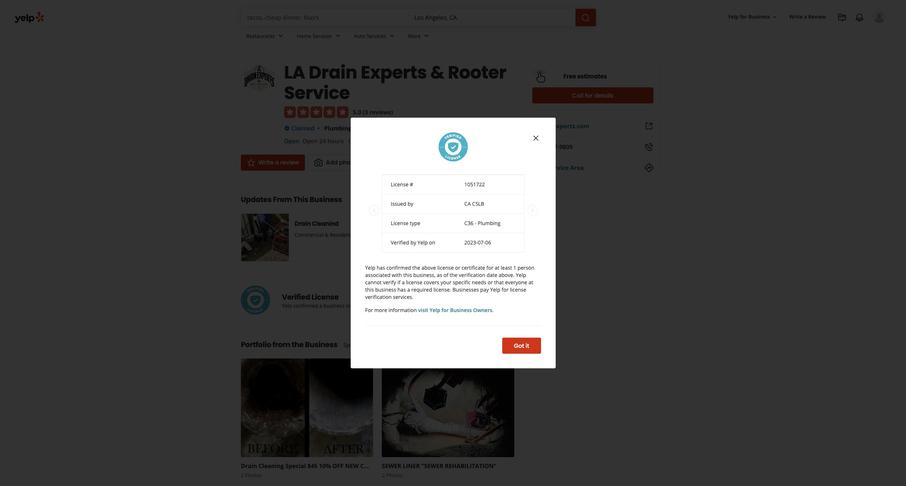 Task type: locate. For each thing, give the bounding box(es) containing it.
2 inside sewer liner "sewer rehabilitation" 2 photos
[[382, 473, 385, 480]]

updated
[[376, 137, 399, 145]]

services inside 'drain cleanind commercial & residential services'
[[357, 232, 377, 239]]

license.
[[433, 287, 451, 294], [377, 303, 395, 310]]

license. down your
[[433, 287, 451, 294]]

1 vertical spatial has
[[397, 287, 406, 294]]

cleaning
[[259, 463, 284, 471]]

0 horizontal spatial 2
[[241, 473, 244, 480]]

24 chevron down v2 image right auto services
[[388, 32, 396, 40]]

write for write a review
[[789, 13, 803, 20]]

a inside verified license yelp confirmed a business or employee license.
[[319, 303, 322, 310]]

yelp inside 'button'
[[728, 13, 739, 20]]

cleanind
[[312, 220, 339, 229]]

information up owners
[[469, 297, 502, 305]]

information inside got it dialog
[[389, 307, 417, 314]]

license up visit yelp for business owners link
[[447, 297, 467, 305]]

& inside la drain experts & rooter service
[[430, 60, 444, 85]]

business down the verify
[[375, 287, 396, 294]]

write for write a review
[[258, 159, 274, 167]]

1 vertical spatial write
[[258, 159, 274, 167]]

verification
[[459, 272, 485, 279], [365, 294, 392, 301]]

drain inside drain cleaning special $45 10% off new customers 2 photos
[[241, 463, 257, 471]]

0 vertical spatial service
[[284, 81, 350, 105]]

plumbing link
[[324, 124, 352, 133]]

24 chevron down v2 image inside "more" link
[[422, 32, 431, 40]]

hydro-
[[417, 124, 437, 133]]

24 chevron down v2 image inside restaurants link
[[276, 32, 285, 40]]

month
[[406, 137, 425, 145]]

or
[[455, 265, 460, 272], [488, 279, 493, 286], [346, 303, 351, 310]]

see for see hours
[[444, 138, 451, 145]]

0 horizontal spatial information
[[389, 307, 417, 314]]

0 horizontal spatial verified
[[282, 292, 310, 303]]

this down 'cannot'
[[365, 287, 374, 294]]

$299
[[484, 220, 498, 229]]

details
[[594, 91, 614, 100]]

search image
[[581, 13, 590, 22]]

plumbing up 16 info v2 icon
[[324, 124, 352, 133]]

0 horizontal spatial with
[[392, 272, 402, 279]]

(747)
[[532, 143, 546, 151]]

0 vertical spatial &
[[430, 60, 444, 85]]

has up "services."
[[397, 287, 406, 294]]

cslb
[[472, 201, 484, 208]]

0 horizontal spatial verification
[[365, 294, 392, 301]]

previous image
[[245, 234, 253, 243]]

24 chevron down v2 image
[[334, 32, 342, 40], [422, 32, 431, 40]]

0 vertical spatial at
[[495, 265, 499, 272]]

verification up the more
[[365, 294, 392, 301]]

updates from this business
[[241, 195, 342, 205]]

0 vertical spatial confirmed
[[386, 265, 411, 272]]

2 vertical spatial drain
[[241, 463, 257, 471]]

24 add v2 image
[[457, 159, 466, 167]]

for more information visit yelp for business owners .
[[365, 307, 494, 314]]

2 vertical spatial the
[[292, 340, 304, 351]]

save button
[[409, 155, 448, 171]]

0 vertical spatial see
[[444, 138, 451, 145]]

0 vertical spatial with
[[505, 232, 516, 239]]

or left "employee"
[[346, 303, 351, 310]]

see inside "link"
[[444, 138, 451, 145]]

or up specific
[[455, 265, 460, 272]]

service up 5 star rating image
[[284, 81, 350, 105]]

for up date
[[486, 265, 493, 272]]

yelp for business button
[[725, 10, 780, 24]]

1 horizontal spatial the
[[412, 265, 420, 272]]

0 horizontal spatial has
[[377, 265, 385, 272]]

owners
[[473, 307, 492, 314]]

employee
[[352, 303, 376, 310]]

2 24 chevron down v2 image from the left
[[422, 32, 431, 40]]

2 24 chevron down v2 image from the left
[[388, 32, 396, 40]]

0 vertical spatial information
[[469, 297, 502, 305]]

1 24 chevron down v2 image from the left
[[276, 32, 285, 40]]

and
[[486, 239, 495, 246]]

see hours link
[[441, 137, 468, 146]]

24 chevron down v2 image left auto
[[334, 32, 342, 40]]

1 horizontal spatial 24 chevron down v2 image
[[422, 32, 431, 40]]

0 vertical spatial drain
[[309, 60, 357, 85]]

1 photos from the left
[[245, 473, 262, 480]]

business
[[375, 287, 396, 294], [324, 303, 344, 310]]

the up business, on the bottom of the page
[[412, 265, 420, 272]]

businesses
[[452, 287, 479, 294]]

at right everyone
[[529, 279, 533, 286]]

license for license #
[[391, 181, 409, 188]]

hours down jetting
[[452, 138, 465, 145]]

home services link
[[291, 26, 348, 48]]

0 vertical spatial license
[[391, 181, 409, 188]]

by right issued
[[408, 201, 413, 208]]

1 horizontal spatial information
[[469, 297, 502, 305]]

for left 16 chevron down v2 icon on the right top
[[740, 13, 747, 20]]

license #
[[391, 181, 413, 188]]

license
[[437, 265, 454, 272], [406, 279, 422, 286], [510, 287, 526, 294], [447, 297, 467, 305]]

c36 - plumbing
[[464, 220, 500, 227]]

verified inside verified license yelp confirmed a business or employee license.
[[282, 292, 310, 303]]

1 vertical spatial drain
[[295, 220, 311, 229]]

license type
[[391, 220, 420, 227]]

drain inside 'drain cleanind commercial & residential services'
[[295, 220, 311, 229]]

business categories element
[[240, 26, 886, 48]]

0 vertical spatial or
[[455, 265, 460, 272]]

open down the 16 claim filled v2 icon on the left of the page
[[284, 137, 299, 145]]

at
[[495, 265, 499, 272], [529, 279, 533, 286]]

(3
[[363, 108, 368, 116]]

service left area
[[548, 164, 569, 172]]

& for residential
[[325, 232, 328, 239]]

2 horizontal spatial the
[[450, 272, 458, 279]]

service inside la drain experts & rooter service
[[284, 81, 350, 105]]

from
[[273, 195, 292, 205]]

2 vertical spatial or
[[346, 303, 351, 310]]

license. right for at the bottom of the page
[[377, 303, 395, 310]]

1 vertical spatial see
[[435, 297, 445, 305]]

1 vertical spatial &
[[325, 232, 328, 239]]

1 horizontal spatial license.
[[433, 287, 451, 294]]

16 info v2 image
[[348, 138, 354, 144]]

photos inside drain cleaning special $45 10% off new customers 2 photos
[[245, 473, 262, 480]]

0 horizontal spatial 24 chevron down v2 image
[[334, 32, 342, 40]]

need
[[452, 232, 465, 239]]

license down everyone
[[510, 287, 526, 294]]

0 horizontal spatial 24 chevron down v2 image
[[276, 32, 285, 40]]

residential
[[330, 232, 356, 239]]

1 horizontal spatial or
[[455, 265, 460, 272]]

1 horizontal spatial &
[[430, 60, 444, 85]]

by left on
[[411, 239, 416, 246]]

24 chevron down v2 image right restaurants
[[276, 32, 285, 40]]

0 vertical spatial business
[[375, 287, 396, 294]]

plumbing up ?
[[478, 220, 500, 227]]

1 horizontal spatial photos
[[386, 473, 403, 480]]

services right "home"
[[313, 32, 332, 39]]

drain inside la drain experts & rooter service
[[309, 60, 357, 85]]

business inside yelp has confirmed the above license or certificate for at least 1 person associated with this business, as of the verification date above. yelp cannot verify if a license covers your specific needs or that everyone at this business has a required license. businesses pay yelp for license verification services.
[[375, 287, 396, 294]]

for down that
[[502, 287, 509, 294]]

0 horizontal spatial 1
[[401, 137, 404, 145]]

yelp has confirmed the above license or certificate for at least 1 person associated with this business, as of the verification date above. yelp cannot verify if a license covers your specific needs or that everyone at this business has a required license. businesses pay yelp for license verification services.
[[365, 265, 534, 301]]

1 vertical spatial verified
[[282, 292, 310, 303]]

0 horizontal spatial photos
[[245, 473, 262, 480]]

2 horizontal spatial or
[[488, 279, 493, 286]]

06
[[485, 239, 491, 246]]

2023-
[[464, 239, 478, 246]]

0 vertical spatial by
[[408, 201, 413, 208]]

0 horizontal spatial business
[[324, 303, 344, 310]]

information down "services."
[[389, 307, 417, 314]]

hours
[[327, 137, 344, 145], [452, 138, 465, 145]]

1
[[401, 137, 404, 145], [513, 265, 516, 272]]

book
[[492, 232, 504, 239]]

1 vertical spatial plumbing
[[478, 220, 500, 227]]

1 horizontal spatial verification
[[459, 272, 485, 279]]

verified
[[391, 239, 409, 246], [282, 292, 310, 303]]

view service area
[[532, 164, 584, 172]]

at up date
[[495, 265, 499, 272]]

see license information button
[[423, 293, 514, 309]]

yelp inside verified license yelp confirmed a business or employee license.
[[282, 303, 292, 310]]

see inside button
[[435, 297, 445, 305]]

for right "call"
[[585, 91, 593, 100]]

0 horizontal spatial write
[[258, 159, 274, 167]]

1 horizontal spatial service
[[548, 164, 569, 172]]

us
[[517, 232, 522, 239]]

photos down cleaning on the left bottom of the page
[[245, 473, 262, 480]]

24 chevron down v2 image right more
[[422, 32, 431, 40]]

verified for license
[[282, 292, 310, 303]]

got
[[514, 342, 524, 351]]

0 horizontal spatial &
[[325, 232, 328, 239]]

for inside button
[[585, 91, 593, 100]]

10%
[[319, 463, 331, 471]]

updates from this business element
[[229, 183, 550, 262]]

1 vertical spatial 1
[[513, 265, 516, 272]]

information
[[469, 297, 502, 305], [389, 307, 417, 314]]

or down date
[[488, 279, 493, 286]]

write left review
[[789, 13, 803, 20]]

hours inside see hours "link"
[[452, 138, 465, 145]]

& inside 'drain cleanind commercial & residential services'
[[325, 232, 328, 239]]

None search field
[[241, 9, 597, 26]]

service
[[284, 81, 350, 105], [548, 164, 569, 172]]

1 vertical spatial verification
[[365, 294, 392, 301]]

2 vertical spatial license
[[312, 292, 339, 303]]

add
[[326, 159, 338, 167]]

by for issued
[[408, 201, 413, 208]]

1 horizontal spatial plumbing
[[478, 220, 500, 227]]

1 vertical spatial business
[[324, 303, 344, 310]]

0 horizontal spatial this
[[365, 287, 374, 294]]

2 open from the left
[[302, 137, 318, 145]]

0 horizontal spatial or
[[346, 303, 351, 310]]

view
[[532, 164, 546, 172]]

license up required
[[406, 279, 422, 286]]

photos down the sewer
[[386, 473, 403, 480]]

1 vertical spatial license.
[[377, 303, 395, 310]]

1 horizontal spatial open
[[302, 137, 318, 145]]

this
[[293, 195, 308, 205]]

jetting
[[437, 124, 456, 133]]

1 left month
[[401, 137, 404, 145]]

0 vertical spatial has
[[377, 265, 385, 272]]

business,
[[413, 272, 436, 279]]

16 claim filled v2 image
[[284, 126, 290, 131]]

1 horizontal spatial this
[[403, 272, 412, 279]]

0 vertical spatial write
[[789, 13, 803, 20]]

1 vertical spatial the
[[450, 272, 458, 279]]

24 chevron down v2 image for auto services
[[388, 32, 396, 40]]

24 chevron down v2 image for more
[[422, 32, 431, 40]]

1 2 from the left
[[241, 473, 244, 480]]

1 horizontal spatial 24 chevron down v2 image
[[388, 32, 396, 40]]

hours right 24
[[327, 137, 344, 145]]

pay
[[480, 287, 489, 294]]

0 vertical spatial license.
[[433, 287, 451, 294]]

0 vertical spatial verified
[[391, 239, 409, 246]]

1 vertical spatial with
[[392, 272, 402, 279]]

1 horizontal spatial 1
[[513, 265, 516, 272]]

with inside hydrojet $299 need hydrojet ? book with us between now and apr 17…
[[505, 232, 516, 239]]

0 horizontal spatial open
[[284, 137, 299, 145]]

specific
[[453, 279, 471, 286]]

confirmed inside verified license yelp confirmed a business or employee license.
[[293, 303, 318, 310]]

1 right least
[[513, 265, 516, 272]]

business left "employee"
[[324, 303, 344, 310]]

see down jetting
[[444, 138, 451, 145]]

information inside button
[[469, 297, 502, 305]]

from
[[273, 340, 290, 351]]

photos inside sewer liner "sewer rehabilitation" 2 photos
[[386, 473, 403, 480]]

1 vertical spatial confirmed
[[293, 303, 318, 310]]

area
[[570, 164, 584, 172]]

services right residential
[[357, 232, 377, 239]]

the right from
[[292, 340, 304, 351]]

plumbing inside got it dialog
[[478, 220, 500, 227]]

off
[[332, 463, 344, 471]]

5.0
[[353, 108, 361, 116]]

business inside verified license yelp confirmed a business or employee license.
[[324, 303, 344, 310]]

write right 24 star v2 icon
[[258, 159, 274, 167]]

for
[[740, 13, 747, 20], [585, 91, 593, 100], [486, 265, 493, 272], [502, 287, 509, 294], [442, 307, 449, 314]]

see up for more information visit yelp for business owners .
[[435, 297, 445, 305]]

business inside yelp for business 'button'
[[748, 13, 770, 20]]

info alert
[[348, 137, 436, 146]]

verified by yelp on
[[391, 239, 435, 246]]

if
[[397, 279, 401, 286]]

0 horizontal spatial service
[[284, 81, 350, 105]]

24 chevron down v2 image inside auto services link
[[388, 32, 396, 40]]

0 vertical spatial 1
[[401, 137, 404, 145]]

write inside user actions element
[[789, 13, 803, 20]]

portfolio from the business
[[241, 340, 337, 351]]

with up if
[[392, 272, 402, 279]]

0 vertical spatial this
[[403, 272, 412, 279]]

or for has
[[455, 265, 460, 272]]

1 horizontal spatial hours
[[452, 138, 465, 145]]

1 horizontal spatial business
[[375, 287, 396, 294]]

24 chevron down v2 image inside home services link
[[334, 32, 342, 40]]

updates
[[241, 195, 272, 205]]

0 horizontal spatial confirmed
[[293, 303, 318, 310]]

2 photos from the left
[[386, 473, 403, 480]]

next image
[[528, 206, 536, 215]]

by for verified
[[411, 239, 416, 246]]

1 24 chevron down v2 image from the left
[[334, 32, 342, 40]]

least
[[501, 265, 512, 272]]

1 vertical spatial by
[[411, 239, 416, 246]]

see license information
[[435, 297, 502, 305]]

a
[[804, 13, 807, 20], [275, 159, 279, 167], [402, 279, 405, 286], [407, 287, 410, 294], [319, 303, 322, 310]]

for right visit
[[442, 307, 449, 314]]

the right of at the bottom of page
[[450, 272, 458, 279]]

1 inside info alert
[[401, 137, 404, 145]]

or inside verified license yelp confirmed a business or employee license.
[[346, 303, 351, 310]]

1 vertical spatial information
[[389, 307, 417, 314]]

1 horizontal spatial confirmed
[[386, 265, 411, 272]]

1 horizontal spatial write
[[789, 13, 803, 20]]

24 chevron down v2 image for restaurants
[[276, 32, 285, 40]]

or for license
[[346, 303, 351, 310]]

projects image
[[838, 13, 846, 22]]

for
[[365, 307, 373, 314]]

this left business, on the bottom of the page
[[403, 272, 412, 279]]

with up 17… at the right of page
[[505, 232, 516, 239]]

24 chevron down v2 image
[[276, 32, 285, 40], [388, 32, 396, 40]]

1 horizontal spatial 2
[[382, 473, 385, 480]]

1 vertical spatial license
[[391, 220, 409, 227]]

0 vertical spatial plumbing
[[324, 124, 352, 133]]

0 horizontal spatial license.
[[377, 303, 395, 310]]

portfolio
[[241, 340, 271, 351]]

?
[[488, 232, 490, 239]]

services right auto
[[367, 32, 386, 39]]

of
[[444, 272, 448, 279]]

claimed
[[291, 124, 314, 133]]

liner
[[403, 463, 420, 471]]

0 horizontal spatial at
[[495, 265, 499, 272]]

restaurants
[[246, 32, 275, 39]]

between
[[452, 239, 473, 246]]

verified license yelp confirmed a business or employee license.
[[282, 292, 395, 310]]

1 horizontal spatial verified
[[391, 239, 409, 246]]

la drain experts & rooter service
[[284, 60, 506, 105]]

open left 24
[[302, 137, 318, 145]]

& for rooter
[[430, 60, 444, 85]]

2 2 from the left
[[382, 473, 385, 480]]

1 horizontal spatial at
[[529, 279, 533, 286]]

has up associated
[[377, 265, 385, 272]]

1 horizontal spatial with
[[505, 232, 516, 239]]

verification down certificate
[[459, 272, 485, 279]]

verified inside got it dialog
[[391, 239, 409, 246]]

that
[[494, 279, 504, 286]]

verified for by
[[391, 239, 409, 246]]

#
[[410, 181, 413, 188]]



Task type: describe. For each thing, give the bounding box(es) containing it.
see hours
[[444, 138, 465, 145]]

needs
[[472, 279, 486, 286]]

2023-07-06
[[464, 239, 491, 246]]

certificate
[[462, 265, 485, 272]]

on
[[429, 239, 435, 246]]

la
[[284, 60, 305, 85]]

0 horizontal spatial plumbing
[[324, 124, 352, 133]]

write a review link
[[241, 155, 305, 171]]

as
[[437, 272, 442, 279]]

877-
[[547, 143, 559, 151]]

visit yelp for business owners link
[[418, 307, 492, 314]]

more link
[[402, 26, 437, 48]]

services.
[[393, 294, 413, 301]]

confirmed inside yelp has confirmed the above license or certificate for at least 1 person associated with this business, as of the verification date above. yelp cannot verify if a license covers your specific needs or that everyone at this business has a required license. businesses pay yelp for license verification services.
[[386, 265, 411, 272]]

ca
[[464, 201, 471, 208]]

1 vertical spatial at
[[529, 279, 533, 286]]

notifications image
[[855, 13, 864, 22]]

services for auto services
[[367, 32, 386, 39]]

2 inside drain cleaning special $45 10% off new customers 2 photos
[[241, 473, 244, 480]]

24
[[319, 137, 326, 145]]

reviews)
[[369, 108, 393, 116]]

license. inside verified license yelp confirmed a business or employee license.
[[377, 303, 395, 310]]

16 chevron down v2 image
[[772, 14, 778, 20]]

24 chevron down v2 image for home services
[[334, 32, 342, 40]]

home
[[297, 32, 311, 39]]

ladrainexperts.com link
[[532, 122, 589, 130]]

type
[[410, 220, 420, 227]]

issued by
[[391, 201, 413, 208]]

ca cslb
[[464, 201, 484, 208]]

see for see license information
[[435, 297, 445, 305]]

open open 24 hours
[[284, 137, 344, 145]]

information for more
[[389, 307, 417, 314]]

rehabilitation"
[[445, 463, 497, 471]]

0 horizontal spatial the
[[292, 340, 304, 351]]

license for license type
[[391, 220, 409, 227]]

hydrojet $299 need hydrojet ? book with us between now and apr 17…
[[452, 220, 522, 246]]

got it button
[[502, 338, 541, 354]]

estimates
[[577, 72, 607, 81]]

24 camera v2 image
[[314, 159, 323, 167]]

drain cleaning special $45 10% off new customers 2 photos
[[241, 463, 396, 480]]

"sewer
[[421, 463, 443, 471]]

special
[[285, 463, 306, 471]]

more
[[408, 32, 421, 39]]

user actions element
[[722, 9, 896, 54]]

commercial
[[295, 232, 323, 239]]

business logo image
[[241, 61, 278, 98]]

hydrojet
[[452, 220, 482, 229]]

above
[[422, 265, 436, 272]]

07-
[[478, 239, 485, 246]]

add photo link
[[308, 155, 362, 171]]

hydro-jetting link
[[417, 124, 456, 133]]

review
[[808, 13, 826, 20]]

write a review
[[258, 159, 299, 167]]

1 horizontal spatial has
[[397, 287, 406, 294]]

for inside 'button'
[[740, 13, 747, 20]]

cannot
[[365, 279, 382, 286]]

1 open from the left
[[284, 137, 299, 145]]

everyone
[[505, 279, 527, 286]]

previous image
[[370, 206, 378, 215]]

$45
[[307, 463, 317, 471]]

save
[[427, 159, 441, 167]]

auto services link
[[348, 26, 402, 48]]

0 vertical spatial the
[[412, 265, 420, 272]]

got it dialog
[[0, 0, 906, 487]]

24 directions v2 image
[[645, 164, 653, 172]]

24 external link v2 image
[[645, 122, 653, 131]]

new
[[345, 463, 359, 471]]

business inside updates from this business element
[[310, 195, 342, 205]]

call for details button
[[532, 87, 653, 104]]

5 star rating image
[[284, 107, 349, 118]]

call
[[572, 91, 583, 100]]

1 vertical spatial or
[[488, 279, 493, 286]]

-
[[475, 220, 476, 227]]

license. inside yelp has confirmed the above license or certificate for at least 1 person associated with this business, as of the verification date above. yelp cannot verify if a license covers your specific needs or that everyone at this business has a required license. businesses pay yelp for license verification services.
[[433, 287, 451, 294]]

hydrojet $299 image
[[399, 214, 446, 262]]

auto services
[[354, 32, 386, 39]]

drain for cleanind
[[295, 220, 311, 229]]

.
[[492, 307, 494, 314]]

yelp for business
[[728, 13, 770, 20]]

1 inside yelp has confirmed the above license or certificate for at least 1 person associated with this business, as of the verification date above. yelp cannot verify if a license covers your specific needs or that everyone at this business has a required license. businesses pay yelp for license verification services.
[[513, 265, 516, 272]]

hydrojet
[[466, 232, 487, 239]]

restaurants link
[[240, 26, 291, 48]]

call for details
[[572, 91, 614, 100]]

license inside button
[[447, 297, 467, 305]]

24 phone v2 image
[[645, 143, 653, 152]]

drain cleanind image
[[241, 214, 289, 262]]

with inside yelp has confirmed the above license or certificate for at least 1 person associated with this business, as of the verification date above. yelp cannot verify if a license covers your specific needs or that everyone at this business has a required license. businesses pay yelp for license verification services.
[[392, 272, 402, 279]]

0 vertical spatial verification
[[459, 272, 485, 279]]

(3 reviews) link
[[363, 108, 393, 116]]

(747) 877-9809
[[532, 143, 573, 151]]

auto
[[354, 32, 365, 39]]

home services
[[297, 32, 332, 39]]

license up of at the bottom of page
[[437, 265, 454, 272]]

17…
[[506, 239, 516, 246]]

1 vertical spatial service
[[548, 164, 569, 172]]

business inside got it dialog
[[450, 307, 472, 314]]

drain for cleaning
[[241, 463, 257, 471]]

drain cleanind commercial & residential services
[[295, 220, 377, 239]]

got it
[[514, 342, 529, 351]]

close image
[[531, 134, 540, 143]]

0 horizontal spatial hours
[[327, 137, 344, 145]]

services for home services
[[313, 32, 332, 39]]

portfolio from the business element
[[229, 328, 519, 487]]

information for license
[[469, 297, 502, 305]]

1051722
[[464, 181, 485, 188]]

photo
[[339, 159, 356, 167]]

write a review link
[[786, 10, 829, 24]]

review
[[280, 159, 299, 167]]

5.0 (3 reviews)
[[353, 108, 393, 116]]

write a review
[[789, 13, 826, 20]]

license inside verified license yelp confirmed a business or employee license.
[[312, 292, 339, 303]]

experts
[[361, 60, 427, 85]]

24 star v2 image
[[247, 159, 256, 167]]

ladrainexperts.com
[[532, 122, 589, 130]]

1 vertical spatial this
[[365, 287, 374, 294]]

c36
[[464, 220, 473, 227]]

customers
[[360, 463, 396, 471]]



Task type: vqa. For each thing, say whether or not it's contained in the screenshot.
Italian "button" on the bottom of the page
no



